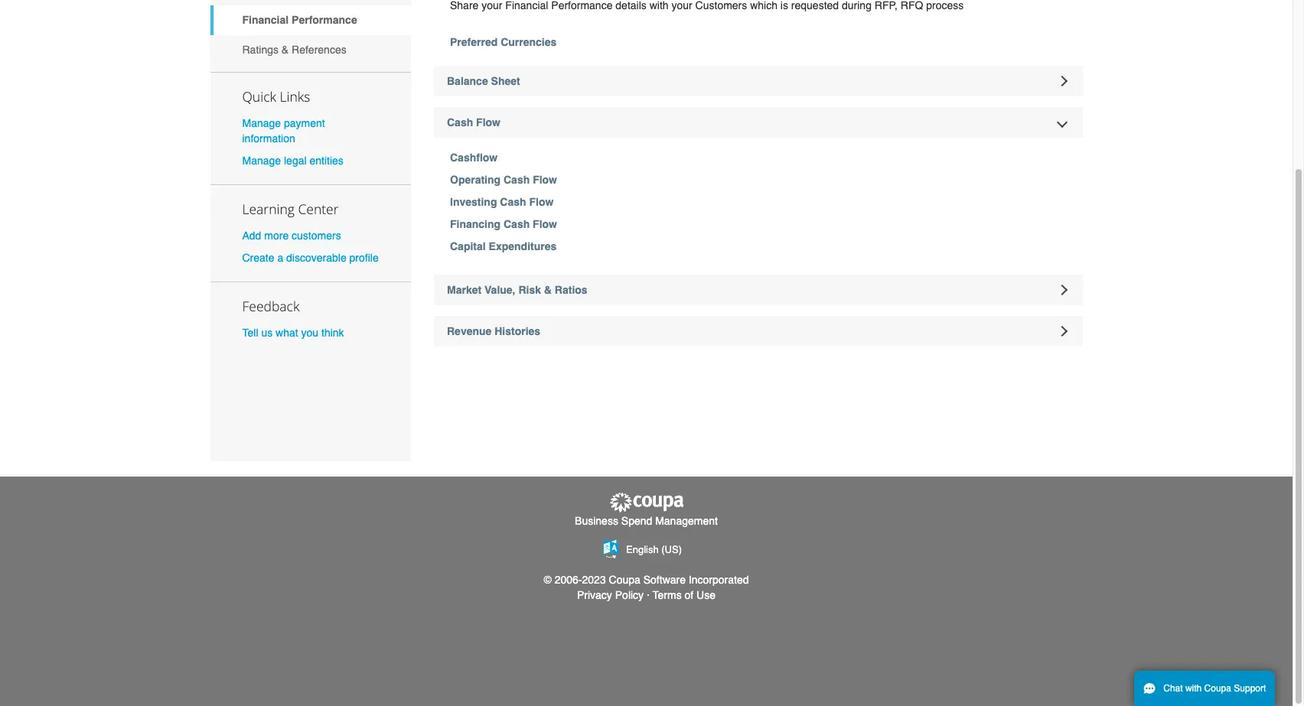 Task type: describe. For each thing, give the bounding box(es) containing it.
use
[[697, 589, 716, 602]]

cash inside dropdown button
[[447, 116, 473, 129]]

balance sheet
[[447, 75, 520, 87]]

tell us what you think
[[242, 327, 344, 339]]

market
[[447, 284, 482, 296]]

support
[[1234, 684, 1267, 694]]

us
[[261, 327, 273, 339]]

©
[[544, 574, 552, 586]]

privacy policy
[[577, 589, 644, 602]]

center
[[298, 200, 339, 218]]

discoverable
[[286, 252, 347, 264]]

payment
[[284, 117, 325, 129]]

create a discoverable profile link
[[242, 252, 379, 264]]

coupa inside button
[[1205, 684, 1232, 694]]

create
[[242, 252, 274, 264]]

sheet
[[491, 75, 520, 87]]

terms of use
[[653, 589, 716, 602]]

manage legal entities
[[242, 155, 344, 167]]

chat
[[1164, 684, 1183, 694]]

cash flow
[[447, 116, 501, 129]]

market value, risk & ratios button
[[434, 274, 1083, 305]]

preferred currencies
[[450, 36, 557, 48]]

2006-
[[555, 574, 582, 586]]

learning center
[[242, 200, 339, 218]]

© 2006-2023 coupa software incorporated
[[544, 574, 749, 586]]

cash flow button
[[434, 107, 1083, 138]]

manage legal entities link
[[242, 155, 344, 167]]

flow for financing cash flow
[[533, 218, 557, 230]]

value,
[[485, 284, 516, 296]]

0 vertical spatial coupa
[[609, 574, 641, 586]]

capital
[[450, 240, 486, 253]]

quick links
[[242, 87, 310, 105]]

add more customers
[[242, 230, 341, 242]]

investing cash flow
[[450, 196, 554, 208]]

privacy policy link
[[577, 589, 644, 602]]

chat with coupa support button
[[1135, 671, 1276, 707]]

quick
[[242, 87, 276, 105]]

terms of use link
[[653, 589, 716, 602]]

english
[[626, 545, 659, 556]]

financial performance link
[[210, 5, 411, 35]]

balance sheet button
[[434, 66, 1083, 96]]

coupa supplier portal image
[[608, 492, 685, 514]]

flow for operating cash flow
[[533, 174, 557, 186]]

currencies
[[501, 36, 557, 48]]

you
[[301, 327, 319, 339]]

business spend management
[[575, 515, 718, 528]]

cashflow
[[450, 152, 498, 164]]

balance
[[447, 75, 488, 87]]

operating cash flow
[[450, 174, 557, 186]]

capital expenditures
[[450, 240, 557, 253]]

incorporated
[[689, 574, 749, 586]]

risk
[[519, 284, 541, 296]]

information
[[242, 132, 295, 144]]

think
[[322, 327, 344, 339]]

performance
[[292, 14, 357, 26]]

policy
[[615, 589, 644, 602]]



Task type: locate. For each thing, give the bounding box(es) containing it.
1 vertical spatial &
[[544, 284, 552, 296]]

management
[[655, 515, 718, 528]]

balance sheet heading
[[434, 66, 1083, 96]]

add
[[242, 230, 261, 242]]

spend
[[621, 515, 652, 528]]

0 horizontal spatial coupa
[[609, 574, 641, 586]]

tell
[[242, 327, 258, 339]]

legal
[[284, 155, 307, 167]]

manage payment information
[[242, 117, 325, 144]]

market value, risk & ratios heading
[[434, 274, 1083, 305]]

manage for manage payment information
[[242, 117, 281, 129]]

preferred
[[450, 36, 498, 48]]

manage
[[242, 117, 281, 129], [242, 155, 281, 167]]

coupa up policy
[[609, 574, 641, 586]]

1 horizontal spatial coupa
[[1205, 684, 1232, 694]]

flow up investing cash flow
[[533, 174, 557, 186]]

ratings
[[242, 44, 279, 56]]

cash down the operating cash flow
[[500, 196, 526, 208]]

ratios
[[555, 284, 588, 296]]

feedback
[[242, 297, 300, 316]]

market value, risk & ratios
[[447, 284, 588, 296]]

coupa
[[609, 574, 641, 586], [1205, 684, 1232, 694]]

cash for operating
[[504, 174, 530, 186]]

a
[[277, 252, 283, 264]]

english (us)
[[626, 545, 682, 556]]

heading
[[434, 316, 1083, 346]]

manage for manage legal entities
[[242, 155, 281, 167]]

with
[[1186, 684, 1202, 694]]

terms
[[653, 589, 682, 602]]

ratings & references link
[[210, 35, 411, 65]]

manage payment information link
[[242, 117, 325, 144]]

cash up expenditures
[[504, 218, 530, 230]]

learning
[[242, 200, 295, 218]]

cash
[[447, 116, 473, 129], [504, 174, 530, 186], [500, 196, 526, 208], [504, 218, 530, 230]]

of
[[685, 589, 694, 602]]

& right risk
[[544, 284, 552, 296]]

create a discoverable profile
[[242, 252, 379, 264]]

flow inside dropdown button
[[476, 116, 501, 129]]

cash for investing
[[500, 196, 526, 208]]

1 vertical spatial coupa
[[1205, 684, 1232, 694]]

1 manage from the top
[[242, 117, 281, 129]]

privacy
[[577, 589, 612, 602]]

1 vertical spatial manage
[[242, 155, 281, 167]]

what
[[276, 327, 298, 339]]

software
[[644, 574, 686, 586]]

& inside dropdown button
[[544, 284, 552, 296]]

manage up "information"
[[242, 117, 281, 129]]

financing
[[450, 218, 501, 230]]

(us)
[[662, 545, 682, 556]]

2023
[[582, 574, 606, 586]]

2 manage from the top
[[242, 155, 281, 167]]

profile
[[350, 252, 379, 264]]

operating
[[450, 174, 501, 186]]

flow up expenditures
[[533, 218, 557, 230]]

links
[[280, 87, 310, 105]]

customers
[[292, 230, 341, 242]]

flow down the operating cash flow
[[529, 196, 554, 208]]

chat with coupa support
[[1164, 684, 1267, 694]]

& right ratings
[[282, 44, 289, 56]]

cash up investing cash flow
[[504, 174, 530, 186]]

ratings & references
[[242, 44, 347, 56]]

cash for financing
[[504, 218, 530, 230]]

financing cash flow
[[450, 218, 557, 230]]

flow for investing cash flow
[[529, 196, 554, 208]]

&
[[282, 44, 289, 56], [544, 284, 552, 296]]

0 horizontal spatial &
[[282, 44, 289, 56]]

cash up cashflow
[[447, 116, 473, 129]]

flow
[[476, 116, 501, 129], [533, 174, 557, 186], [529, 196, 554, 208], [533, 218, 557, 230]]

manage inside manage payment information
[[242, 117, 281, 129]]

1 horizontal spatial &
[[544, 284, 552, 296]]

entities
[[310, 155, 344, 167]]

add more customers link
[[242, 230, 341, 242]]

expenditures
[[489, 240, 557, 253]]

references
[[292, 44, 347, 56]]

tell us what you think button
[[242, 326, 344, 341]]

0 vertical spatial &
[[282, 44, 289, 56]]

coupa right with
[[1205, 684, 1232, 694]]

flow up cashflow
[[476, 116, 501, 129]]

cash flow heading
[[434, 107, 1083, 138]]

financial
[[242, 14, 289, 26]]

financial performance
[[242, 14, 357, 26]]

business
[[575, 515, 619, 528]]

more
[[264, 230, 289, 242]]

0 vertical spatial manage
[[242, 117, 281, 129]]

manage down "information"
[[242, 155, 281, 167]]

investing
[[450, 196, 497, 208]]



Task type: vqa. For each thing, say whether or not it's contained in the screenshot.
the Terms of Use
yes



